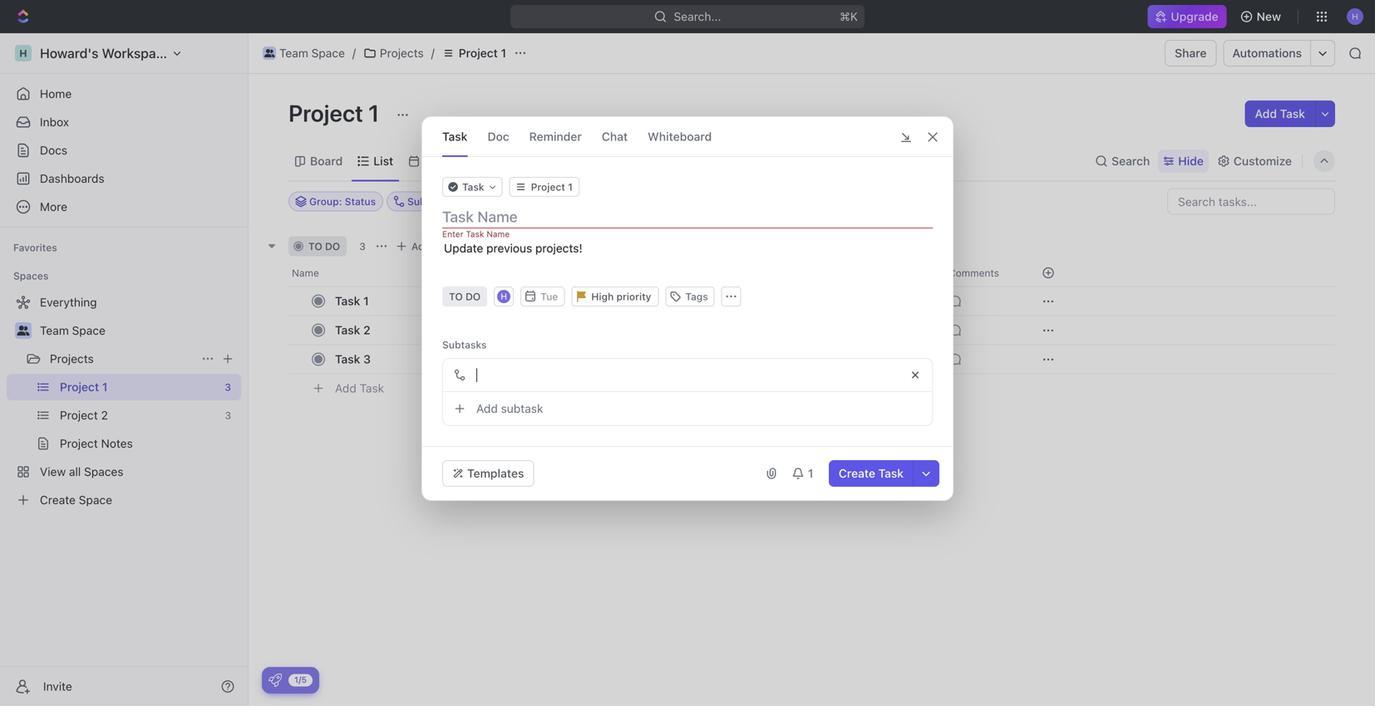 Task type: vqa. For each thing, say whether or not it's contained in the screenshot.
the 1 in the ‎task 1 link
yes



Task type: describe. For each thing, give the bounding box(es) containing it.
add subtask link
[[443, 393, 932, 426]]

1 vertical spatial project 1
[[289, 99, 384, 127]]

home link
[[7, 81, 241, 107]]

high priority button
[[571, 287, 659, 307]]

‎task 2 link
[[331, 318, 576, 343]]

tags
[[686, 291, 708, 303]]

task button
[[442, 117, 468, 156]]

1 horizontal spatial project
[[459, 46, 498, 60]]

update previous projects!
[[444, 242, 583, 255]]

dashboards link
[[7, 165, 241, 192]]

gantt
[[504, 154, 535, 168]]

‎task 2
[[335, 323, 371, 337]]

search...
[[674, 10, 721, 23]]

team inside sidebar navigation
[[40, 324, 69, 338]]

reminder button
[[529, 117, 582, 156]]

upgrade
[[1171, 10, 1219, 23]]

‎task 1
[[335, 294, 369, 308]]

customize
[[1234, 154, 1292, 168]]

templates button
[[442, 461, 534, 487]]

1 vertical spatial 3
[[363, 353, 371, 366]]

tags button
[[666, 287, 715, 307]]

0 vertical spatial space
[[312, 46, 345, 60]]

1 vertical spatial team space link
[[40, 318, 238, 344]]

h
[[501, 292, 507, 301]]

task inside dropdown button
[[462, 181, 484, 193]]

home
[[40, 87, 72, 101]]

dashboards
[[40, 172, 104, 185]]

search button
[[1090, 150, 1155, 173]]

doc
[[488, 130, 509, 143]]

create task button
[[829, 461, 914, 487]]

add down 'task 3'
[[335, 382, 357, 396]]

tree inside sidebar navigation
[[7, 289, 241, 514]]

Task Name text field
[[442, 207, 936, 227]]

‎task 1 link
[[331, 289, 576, 314]]

1 horizontal spatial projects
[[380, 46, 424, 60]]

user group image
[[17, 326, 30, 336]]

‎task for ‎task 2
[[335, 323, 360, 337]]

1 / from the left
[[352, 46, 356, 60]]

board
[[310, 154, 343, 168]]

list
[[374, 154, 393, 168]]

automations
[[1233, 46, 1302, 60]]

favorites button
[[7, 238, 64, 258]]

1 button
[[785, 461, 822, 487]]

customize button
[[1212, 150, 1297, 173]]

table link
[[562, 150, 595, 173]]

task up calendar
[[442, 130, 468, 143]]

task up customize in the right of the page
[[1280, 107, 1306, 121]]

create
[[839, 467, 876, 481]]

search
[[1112, 154, 1150, 168]]

new button
[[1234, 3, 1291, 30]]

favorites
[[13, 242, 57, 254]]

new
[[1257, 10, 1281, 23]]

subtask
[[501, 402, 543, 416]]

chat button
[[602, 117, 628, 156]]

reminder
[[529, 130, 582, 143]]

0 vertical spatial add task button
[[1245, 101, 1316, 127]]



Task type: locate. For each thing, give the bounding box(es) containing it.
0 vertical spatial team space
[[279, 46, 345, 60]]

sidebar navigation
[[0, 33, 249, 707]]

0 vertical spatial project
[[459, 46, 498, 60]]

0 vertical spatial projects
[[380, 46, 424, 60]]

h button
[[496, 289, 512, 305]]

‎task up ‎task 2
[[335, 294, 360, 308]]

team
[[279, 46, 308, 60], [40, 324, 69, 338]]

/
[[352, 46, 356, 60], [431, 46, 435, 60]]

1 horizontal spatial team space link
[[259, 43, 349, 63]]

projects inside sidebar navigation
[[50, 352, 94, 366]]

projects
[[380, 46, 424, 60], [50, 352, 94, 366]]

space right user group image
[[312, 46, 345, 60]]

1 horizontal spatial to
[[449, 291, 463, 303]]

0 horizontal spatial projects
[[50, 352, 94, 366]]

0 horizontal spatial space
[[72, 324, 105, 338]]

spaces
[[13, 270, 49, 282]]

0 vertical spatial team space link
[[259, 43, 349, 63]]

tree
[[7, 289, 241, 514]]

calendar link
[[421, 150, 474, 173]]

space inside sidebar navigation
[[72, 324, 105, 338]]

dialog containing task
[[422, 116, 954, 501]]

share
[[1175, 46, 1207, 60]]

do inside dropdown button
[[466, 291, 481, 303]]

team right user group image
[[279, 46, 308, 60]]

0 horizontal spatial to
[[309, 241, 322, 252]]

0 vertical spatial to
[[309, 241, 322, 252]]

project 1 link
[[438, 43, 511, 63]]

user group image
[[264, 49, 275, 57]]

to do button
[[442, 287, 487, 307]]

3 up ‎task 1
[[359, 241, 366, 252]]

0 horizontal spatial team space
[[40, 324, 105, 338]]

1 inside button
[[808, 467, 814, 481]]

dialog
[[422, 116, 954, 501]]

1 vertical spatial do
[[466, 291, 481, 303]]

1 vertical spatial projects link
[[50, 346, 195, 373]]

whiteboard
[[648, 130, 712, 143]]

‎task
[[335, 294, 360, 308], [335, 323, 360, 337]]

upgrade link
[[1148, 5, 1227, 28]]

share button
[[1165, 40, 1217, 67]]

docs
[[40, 143, 67, 157]]

high priority
[[591, 291, 651, 303]]

‎task for ‎task 1
[[335, 294, 360, 308]]

add task button up ‎task 1 link
[[392, 237, 462, 257]]

add subtask
[[476, 402, 543, 416]]

1 vertical spatial team
[[40, 324, 69, 338]]

hide button
[[1159, 150, 1209, 173]]

list link
[[370, 150, 393, 173]]

‎task left 2
[[335, 323, 360, 337]]

do up ‎task 1
[[325, 241, 340, 252]]

task
[[1280, 107, 1306, 121], [442, 130, 468, 143], [462, 181, 484, 193], [433, 241, 455, 252], [335, 353, 360, 366], [360, 382, 384, 396], [879, 467, 904, 481]]

0 vertical spatial projects link
[[359, 43, 428, 63]]

calendar
[[424, 154, 474, 168]]

add task
[[1255, 107, 1306, 121], [411, 241, 455, 252], [335, 382, 384, 396]]

add task down 'task 3'
[[335, 382, 384, 396]]

1 vertical spatial project
[[289, 99, 363, 127]]

1 ‎task from the top
[[335, 294, 360, 308]]

0 horizontal spatial to do
[[309, 241, 340, 252]]

add task button up customize in the right of the page
[[1245, 101, 1316, 127]]

team space right user group image
[[279, 46, 345, 60]]

inbox
[[40, 115, 69, 129]]

priority
[[617, 291, 651, 303]]

3 down 2
[[363, 353, 371, 366]]

tree containing team space
[[7, 289, 241, 514]]

task up the to do dropdown button
[[433, 241, 455, 252]]

hide
[[1179, 154, 1204, 168]]

board link
[[307, 150, 343, 173]]

1 horizontal spatial /
[[431, 46, 435, 60]]

onboarding checklist button element
[[269, 674, 282, 688]]

whiteboard button
[[648, 117, 712, 156]]

0 vertical spatial to do
[[309, 241, 340, 252]]

team right user group icon on the top of page
[[40, 324, 69, 338]]

1 vertical spatial to do
[[449, 291, 481, 303]]

to do up ‎task 2 link
[[449, 291, 481, 303]]

1
[[501, 46, 506, 60], [368, 99, 379, 127], [363, 294, 369, 308], [808, 467, 814, 481]]

0 horizontal spatial do
[[325, 241, 340, 252]]

add
[[1255, 107, 1277, 121], [411, 241, 431, 252], [335, 382, 357, 396], [476, 402, 498, 416]]

create task
[[839, 467, 904, 481]]

onboarding checklist button image
[[269, 674, 282, 688]]

tags button
[[666, 287, 715, 307]]

high priority button
[[571, 287, 659, 307]]

0 vertical spatial 3
[[359, 241, 366, 252]]

gantt link
[[501, 150, 535, 173]]

1 horizontal spatial add task
[[411, 241, 455, 252]]

previous
[[487, 242, 532, 255]]

0 horizontal spatial projects link
[[50, 346, 195, 373]]

1 vertical spatial team space
[[40, 324, 105, 338]]

task 3 link
[[331, 348, 576, 372]]

1 horizontal spatial space
[[312, 46, 345, 60]]

task down ‎task 2
[[335, 353, 360, 366]]

0 horizontal spatial project
[[289, 99, 363, 127]]

projects link
[[359, 43, 428, 63], [50, 346, 195, 373]]

subtasks
[[442, 339, 487, 351]]

task down calendar
[[462, 181, 484, 193]]

0 horizontal spatial project 1
[[289, 99, 384, 127]]

2 ‎task from the top
[[335, 323, 360, 337]]

1 horizontal spatial do
[[466, 291, 481, 303]]

team space right user group icon on the top of page
[[40, 324, 105, 338]]

task down 'task 3'
[[360, 382, 384, 396]]

1 vertical spatial ‎task
[[335, 323, 360, 337]]

team space inside sidebar navigation
[[40, 324, 105, 338]]

Search tasks... text field
[[1168, 189, 1335, 214]]

invite
[[43, 680, 72, 694]]

automations button
[[1224, 41, 1311, 66]]

0 horizontal spatial /
[[352, 46, 356, 60]]

templates
[[467, 467, 524, 481]]

1 vertical spatial projects
[[50, 352, 94, 366]]

space right user group icon on the top of page
[[72, 324, 105, 338]]

1 button
[[785, 461, 822, 487]]

None text field
[[443, 359, 906, 392]]

team space link
[[259, 43, 349, 63], [40, 318, 238, 344]]

0 vertical spatial do
[[325, 241, 340, 252]]

chat
[[602, 130, 628, 143]]

0 vertical spatial project 1
[[459, 46, 506, 60]]

0 horizontal spatial team
[[40, 324, 69, 338]]

1 vertical spatial to
[[449, 291, 463, 303]]

space
[[312, 46, 345, 60], [72, 324, 105, 338]]

do left h at the top of page
[[466, 291, 481, 303]]

add task button down 'task 3'
[[328, 379, 391, 399]]

3
[[359, 241, 366, 252], [363, 353, 371, 366]]

1 horizontal spatial project 1
[[459, 46, 506, 60]]

2
[[363, 323, 371, 337]]

task right the create
[[879, 467, 904, 481]]

1/5
[[294, 676, 307, 685]]

task inside button
[[879, 467, 904, 481]]

update
[[444, 242, 483, 255]]

0 vertical spatial add task
[[1255, 107, 1306, 121]]

1 horizontal spatial to do
[[449, 291, 481, 303]]

inbox link
[[7, 109, 241, 136]]

2 vertical spatial add task
[[335, 382, 384, 396]]

project
[[459, 46, 498, 60], [289, 99, 363, 127]]

1 vertical spatial space
[[72, 324, 105, 338]]

0 vertical spatial team
[[279, 46, 308, 60]]

add task up customize in the right of the page
[[1255, 107, 1306, 121]]

0 horizontal spatial add task
[[335, 382, 384, 396]]

to do
[[309, 241, 340, 252], [449, 291, 481, 303]]

task button
[[442, 177, 503, 197]]

to
[[309, 241, 322, 252], [449, 291, 463, 303]]

table
[[566, 154, 595, 168]]

team space
[[279, 46, 345, 60], [40, 324, 105, 338]]

1 vertical spatial add task
[[411, 241, 455, 252]]

to do up ‎task 1
[[309, 241, 340, 252]]

doc button
[[488, 117, 509, 156]]

docs link
[[7, 137, 241, 164]]

add left subtask
[[476, 402, 498, 416]]

to inside dropdown button
[[449, 291, 463, 303]]

0 horizontal spatial team space link
[[40, 318, 238, 344]]

1 horizontal spatial team
[[279, 46, 308, 60]]

projects!
[[536, 242, 583, 255]]

add task button
[[1245, 101, 1316, 127], [392, 237, 462, 257], [328, 379, 391, 399]]

1 horizontal spatial projects link
[[359, 43, 428, 63]]

task 3
[[335, 353, 371, 366]]

add left update
[[411, 241, 431, 252]]

do
[[325, 241, 340, 252], [466, 291, 481, 303]]

add up customize in the right of the page
[[1255, 107, 1277, 121]]

2 horizontal spatial add task
[[1255, 107, 1306, 121]]

2 / from the left
[[431, 46, 435, 60]]

0 vertical spatial ‎task
[[335, 294, 360, 308]]

high
[[591, 291, 614, 303]]

⌘k
[[840, 10, 858, 23]]

2 vertical spatial add task button
[[328, 379, 391, 399]]

project 1
[[459, 46, 506, 60], [289, 99, 384, 127]]

to do inside dropdown button
[[449, 291, 481, 303]]

add task up ‎task 1 link
[[411, 241, 455, 252]]

1 horizontal spatial team space
[[279, 46, 345, 60]]

1 vertical spatial add task button
[[392, 237, 462, 257]]



